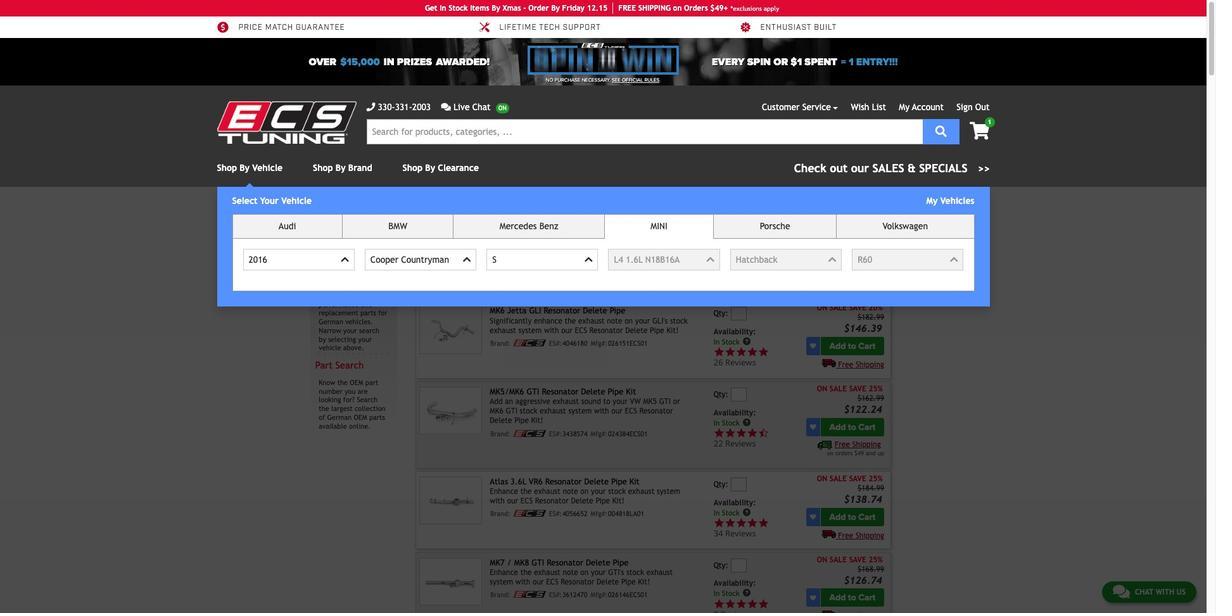 Task type: locate. For each thing, give the bounding box(es) containing it.
shop by vehicle
[[217, 163, 283, 173]]

3 availability: in stock from the top
[[714, 498, 756, 517]]

2 horizontal spatial select
[[862, 210, 884, 217]]

0 horizontal spatial shop
[[217, 163, 237, 173]]

pipe down 'gli's'
[[650, 326, 665, 335]]

-
[[524, 4, 526, 13]]

part
[[315, 360, 333, 371]]

2 vertical spatial question sign image
[[742, 589, 751, 598]]

add to wish list image
[[810, 343, 817, 349], [810, 595, 817, 601]]

1 link left 2 link
[[766, 247, 777, 259]]

enhance down atlas
[[490, 488, 518, 496]]

1 horizontal spatial select
[[416, 273, 437, 282]]

1 vertical spatial parts
[[369, 414, 385, 421]]

1 vertical spatial 1
[[988, 119, 992, 125]]

add to cart button for $126.74
[[821, 589, 885, 607]]

1 horizontal spatial or
[[774, 55, 789, 68]]

availability: in stock up 22 reviews
[[714, 409, 756, 427]]

free shipping image for $146.39
[[822, 359, 836, 367]]

0 vertical spatial 25%
[[869, 385, 883, 394]]

free shipping up '$168.99' at the right of the page
[[839, 531, 885, 540]]

oem down over on the left of page
[[342, 283, 356, 291]]

by up select your vehicle
[[240, 163, 250, 173]]

kit! inside mk6 jetta gli resonator delete pipe significantly enhance the exhaust note on your gli's stock exhaust system with our ecs resonator delete pipe kit!
[[667, 326, 679, 335]]

cart down $122.24
[[859, 422, 876, 433]]

None text field
[[731, 307, 747, 321], [731, 388, 747, 402], [731, 478, 747, 492], [731, 307, 747, 321], [731, 388, 747, 402], [731, 478, 747, 492]]

kit! down aggressive on the left of the page
[[531, 417, 544, 426]]

live chat
[[454, 102, 491, 112]]

None text field
[[731, 559, 747, 573]]

kit inside atlas 3.6l vr6 resonator delete pipe kit enhance the exhaust note on your stock exhaust system with our ecs resonator delete pipe kit!
[[630, 477, 640, 487]]

1 vertical spatial free shipping
[[839, 531, 885, 540]]

delete down an
[[490, 417, 512, 426]]

the inside mk6 jetta gli resonator delete pipe significantly enhance the exhaust note on your gli's stock exhaust system with our ecs resonator delete pipe kit!
[[565, 317, 576, 326]]

kit! up 004818la01
[[613, 497, 625, 506]]

save for $138.74
[[850, 475, 867, 484]]

cart
[[859, 341, 876, 352], [859, 422, 876, 433], [859, 512, 876, 523], [859, 593, 876, 604]]

free shipping image for $138.74
[[822, 530, 836, 538]]

in
[[440, 4, 447, 13], [714, 337, 720, 346], [714, 418, 720, 427], [714, 508, 720, 517], [714, 589, 720, 598]]

sale inside the on sale save 20% $182.99 $146.39
[[830, 304, 847, 313]]

3 save from the top
[[850, 475, 867, 484]]

save up $184.99
[[850, 475, 867, 484]]

2 vertical spatial vehicle
[[319, 344, 341, 352]]

on up 026151ecs01
[[625, 317, 633, 326]]

add to wish list image for $138.74
[[810, 514, 817, 520]]

hatchback
[[736, 255, 778, 265]]

purchase
[[555, 77, 581, 83]]

0 vertical spatial note
[[607, 317, 623, 326]]

availability: in stock up 26 reviews
[[714, 328, 756, 346]]

1 cart from the top
[[859, 341, 876, 352]]

add to cart button down $138.74
[[821, 508, 885, 526]]

brand: down mk7
[[491, 591, 511, 599]]

wish list
[[851, 102, 887, 112]]

brand:
[[491, 339, 511, 347], [491, 430, 511, 438], [491, 510, 511, 518], [491, 591, 511, 599]]

german inside know the oem part number you are looking for?  search the largest collection of german oem parts available online.
[[327, 414, 352, 421]]

add to cart button for $138.74
[[821, 508, 885, 526]]

l4
[[614, 255, 624, 265]]

add to wish list image for $146.39
[[810, 343, 817, 349]]

tab list
[[232, 214, 975, 292]]

0 vertical spatial parts
[[361, 309, 376, 317]]

vehicle left narrow
[[446, 273, 470, 282]]

your inside mk7 / mk8 gti resonator delete pipe enhance the exhaust note on your gti's stock exhaust system with our ecs resonator delete pipe kit!
[[591, 569, 606, 577]]

…298 link
[[848, 247, 870, 259]]

stock inside mk6 jetta gli resonator delete pipe significantly enhance the exhaust note on your gli's stock exhaust system with our ecs resonator delete pipe kit!
[[670, 317, 688, 326]]

1 ecs - corporate logo image from the top
[[513, 339, 546, 346]]

enhance inside atlas 3.6l vr6 resonator delete pipe kit enhance the exhaust note on your stock exhaust system with our ecs resonator delete pipe kit!
[[490, 488, 518, 496]]

brand: for 26 reviews
[[491, 339, 511, 347]]

shipping for $138.74
[[856, 531, 885, 540]]

1 vertical spatial chat
[[1136, 588, 1154, 597]]

free up on sale save 25% $162.99 $122.24
[[839, 360, 854, 369]]

1 22 reviews link from the top
[[714, 428, 804, 449]]

our inside mk5/mk6 gti resonator delete pipe kit add an aggressive exhaust sound to your vw mk5 gti or mk6 gti stock exhaust system with our ecs resonator delete pipe kit!
[[612, 407, 623, 416]]

on inside on sale save 25% $162.99 $122.24
[[817, 385, 828, 394]]

search
[[367, 205, 391, 214], [350, 247, 379, 258], [336, 360, 364, 371], [357, 396, 378, 404]]

2 reviews from the top
[[726, 438, 756, 449]]

sales & specials link
[[795, 160, 990, 177]]

1 add to cart from the top
[[830, 341, 876, 352]]

0 vertical spatial 1 link
[[960, 117, 995, 141]]

availability: in stock down 34 reviews
[[714, 579, 756, 598]]

free up orders on the bottom right of page
[[835, 440, 850, 449]]

0 vertical spatial reviews
[[726, 357, 756, 368]]

no purchase necessary. see official rules .
[[546, 77, 661, 83]]

2
[[782, 249, 785, 256], [363, 275, 366, 282]]

brand
[[348, 163, 372, 173]]

3 cart from the top
[[859, 512, 876, 523]]

2 availability: from the top
[[714, 409, 756, 417]]

enhance for $138.74
[[490, 488, 518, 496]]

1 vertical spatial oem
[[350, 379, 363, 386]]

reviews inside 34 reviews link
[[726, 528, 756, 539]]

save inside on sale save 25% $162.99 $122.24
[[850, 385, 867, 394]]

or left $1
[[774, 55, 789, 68]]

3 link
[[790, 247, 800, 259]]

vehicle down by
[[319, 344, 341, 352]]

stock left items
[[449, 4, 468, 13]]

25% for $126.74
[[869, 556, 883, 565]]

ecs down the 3.6l
[[521, 497, 533, 506]]

2 22 reviews link from the top
[[714, 438, 769, 449]]

0 vertical spatial my
[[899, 102, 910, 112]]

1 shop from the left
[[217, 163, 237, 173]]

reviews right "22"
[[726, 438, 756, 449]]

2 free shipping from the top
[[839, 531, 885, 540]]

0 vertical spatial vehicle
[[853, 209, 881, 220]]

1 vertical spatial 2
[[363, 275, 366, 282]]

contains
[[319, 275, 345, 282]]

1 horizontal spatial my
[[927, 196, 938, 206]]

1 reviews from the top
[[726, 357, 756, 368]]

sale inside on sale save 25% $168.99 $126.74
[[830, 556, 847, 565]]

1 vertical spatial kit
[[630, 477, 640, 487]]

0 vertical spatial question sign image
[[742, 337, 751, 346]]

1 vertical spatial german
[[327, 414, 352, 421]]

0 horizontal spatial or
[[673, 398, 680, 406]]

part
[[365, 379, 379, 386]]

26
[[714, 357, 723, 368]]

and left up
[[866, 450, 876, 457]]

25%
[[869, 385, 883, 394], [869, 475, 883, 484], [869, 556, 883, 565]]

select your vehicle
[[232, 196, 312, 206]]

pipe up 024384ecs01
[[608, 387, 624, 397]]

to down $122.24
[[849, 422, 857, 433]]

2 horizontal spatial shop
[[403, 163, 423, 173]]

1 vertical spatial vehicle
[[282, 196, 312, 206]]

save inside the on sale save 25% $184.99 $138.74
[[850, 475, 867, 484]]

3 qty: from the top
[[714, 480, 729, 489]]

cart for $122.24
[[859, 422, 876, 433]]

on inside the on sale save 25% $184.99 $138.74
[[817, 475, 828, 484]]

on inside the free shipping on orders $49 and up
[[827, 450, 834, 457]]

kit! up 026146ecs01
[[638, 578, 650, 587]]

4 save from the top
[[850, 556, 867, 565]]

$138.74
[[844, 494, 883, 505]]

2 cart from the top
[[859, 422, 876, 433]]

0 vertical spatial free
[[839, 360, 854, 369]]

rules
[[645, 77, 660, 83]]

the inside mk7 / mk8 gti resonator delete pipe enhance the exhaust note on your gti's stock exhaust system with our ecs resonator delete pipe kit!
[[521, 569, 532, 577]]

1 horizontal spatial chat
[[1136, 588, 1154, 597]]

stock down 34 reviews
[[722, 589, 740, 598]]

2 ecs - corporate logo image from the top
[[513, 430, 546, 437]]

3 question sign image from the top
[[742, 589, 751, 598]]

vw
[[630, 398, 641, 406]]

3 sale from the top
[[830, 475, 847, 484]]

select a vehicle to narrow your results.
[[416, 273, 551, 282]]

ecs down mk7 / mk8 gti resonator delete pipe link
[[546, 578, 559, 587]]

by for shop by clearance
[[425, 163, 435, 173]]

question sign image down 34 reviews
[[742, 589, 751, 598]]

1 vertical spatial mk6
[[490, 407, 504, 416]]

add to cart for $122.24
[[830, 422, 876, 433]]

2 vertical spatial note
[[563, 569, 578, 577]]

by right order
[[552, 4, 560, 13]]

1 enhance from the top
[[490, 488, 518, 496]]

1 vertical spatial my
[[927, 196, 938, 206]]

22 reviews
[[714, 438, 756, 449]]

1 availability: in stock from the top
[[714, 328, 756, 346]]

0 horizontal spatial my
[[899, 102, 910, 112]]

availability: for 22
[[714, 409, 756, 417]]

question sign image
[[742, 337, 751, 346], [742, 418, 751, 427], [742, 589, 751, 598]]

0 vertical spatial free shipping
[[839, 360, 885, 369]]

2 vertical spatial free shipping image
[[822, 611, 836, 613]]

shipping up $162.99
[[856, 360, 885, 369]]

es#: left 4056652
[[549, 510, 562, 518]]

free shipping up $162.99
[[839, 360, 885, 369]]

0 horizontal spatial a
[[440, 273, 444, 282]]

2 add to wish list image from the top
[[810, 595, 817, 601]]

330-
[[378, 102, 395, 112]]

mfg#: right the 4046180
[[591, 339, 608, 347]]

0 vertical spatial 2
[[782, 249, 785, 256]]

2 availability: in stock from the top
[[714, 409, 756, 427]]

2 qty: from the top
[[714, 391, 729, 399]]

on for $126.74
[[581, 569, 589, 577]]

kit up 004818la01
[[630, 477, 640, 487]]

our up 024384ecs01
[[612, 407, 623, 416]]

with down enhance
[[544, 326, 559, 335]]

qty: for 22
[[714, 391, 729, 399]]

availability: in stock for 26
[[714, 328, 756, 346]]

1 horizontal spatial a
[[847, 209, 851, 220]]

chat left "us" in the bottom right of the page
[[1136, 588, 1154, 597]]

2 mfg#: from the top
[[591, 430, 608, 438]]

es#3438574 - 024384ecs01 - mk5/mk6 gti resonator delete pipe kit  - add an aggressive exhaust sound to your vw mk5 gti or mk6 gti stock exhaust system with our ecs resonator delete pipe kit! - ecs - volkswagen image
[[419, 387, 482, 435]]

ecs inside mk5/mk6 gti resonator delete pipe kit add an aggressive exhaust sound to your vw mk5 gti or mk6 gti stock exhaust system with our ecs resonator delete pipe kit!
[[625, 407, 637, 416]]

2 mk6 from the top
[[490, 407, 504, 416]]

1 vertical spatial add to wish list image
[[810, 595, 817, 601]]

34 reviews link
[[714, 518, 804, 539], [714, 528, 769, 539]]

1 brand: from the top
[[491, 339, 511, 347]]

see
[[612, 77, 621, 83]]

bmw
[[389, 221, 408, 231]]

replacement
[[319, 309, 358, 317]]

ecs - corporate logo image for 26 reviews
[[513, 339, 546, 346]]

add to cart button for $146.39
[[821, 337, 885, 355]]

1 vertical spatial enhance
[[490, 569, 518, 577]]

shop by clearance
[[403, 163, 479, 173]]

2 25% from the top
[[869, 475, 883, 484]]

free shipping on orders $49 and up
[[827, 440, 885, 457]]

note inside atlas 3.6l vr6 resonator delete pipe kit enhance the exhaust note on your stock exhaust system with our ecs resonator delete pipe kit!
[[563, 488, 578, 496]]

*exclusions apply link
[[731, 3, 780, 13]]

vr6
[[529, 477, 543, 487]]

my left account
[[899, 102, 910, 112]]

1 vertical spatial vehicle
[[446, 273, 470, 282]]

parts
[[361, 309, 376, 317], [369, 414, 385, 421]]

get in stock items by xmas - order by friday 12.15
[[425, 4, 608, 13]]

1 vertical spatial reviews
[[726, 438, 756, 449]]

1 vertical spatial select
[[862, 210, 884, 217]]

sale for $146.39
[[830, 304, 847, 313]]

on sale save 25% $162.99 $122.24
[[817, 385, 885, 415]]

stock inside mk5/mk6 gti resonator delete pipe kit add an aggressive exhaust sound to your vw mk5 gti or mk6 gti stock exhaust system with our ecs resonator delete pipe kit!
[[520, 407, 538, 416]]

0 vertical spatial free shipping image
[[822, 359, 836, 367]]

question sign image for 26 reviews
[[742, 337, 751, 346]]

online.
[[349, 422, 371, 430]]

1 add to wish list image from the top
[[810, 343, 817, 349]]

sales & specials
[[873, 162, 968, 175]]

1 vertical spatial shipping
[[853, 440, 881, 449]]

atlas
[[490, 477, 508, 487]]

ecs - corporate logo image
[[513, 339, 546, 346], [513, 430, 546, 437], [513, 510, 546, 517], [513, 591, 546, 598]]

mfg#: for 34 reviews
[[591, 510, 608, 518]]

1 vertical spatial add to wish list image
[[810, 514, 817, 520]]

1 mfg#: from the top
[[591, 339, 608, 347]]

1 qty: from the top
[[714, 310, 729, 318]]

1 vertical spatial free
[[835, 440, 850, 449]]

every spin or $1 spent = 1 entry!!!
[[712, 55, 898, 68]]

with inside mk5/mk6 gti resonator delete pipe kit add an aggressive exhaust sound to your vw mk5 gti or mk6 gti stock exhaust system with our ecs resonator delete pipe kit!
[[594, 407, 609, 416]]

shipping inside the free shipping on orders $49 and up
[[853, 440, 881, 449]]

0 vertical spatial add to wish list image
[[810, 343, 817, 349]]

add down the on sale save 20% $182.99 $146.39
[[830, 341, 846, 352]]

2 free shipping image from the top
[[822, 530, 836, 538]]

star image
[[714, 347, 725, 358], [725, 347, 736, 358], [736, 347, 747, 358], [747, 428, 758, 439], [714, 518, 725, 529], [747, 518, 758, 529], [758, 518, 769, 529], [714, 599, 725, 610], [725, 599, 736, 610], [747, 599, 758, 610]]

0 vertical spatial vehicle
[[252, 163, 283, 173]]

es#4046180 - 026151ecs01 -  mk6 jetta gli resonator delete pipe - significantly enhance the exhaust note on your gli's stock exhaust system with our ecs resonator delete pipe kit! - ecs - volkswagen image
[[419, 306, 482, 354]]

0 vertical spatial shipping
[[856, 360, 885, 369]]

add to cart for $126.74
[[830, 593, 876, 604]]

1 down the out
[[988, 119, 992, 125]]

1 link down sign out
[[960, 117, 995, 141]]

3 availability: from the top
[[714, 498, 756, 507]]

3 shop from the left
[[403, 163, 423, 173]]

on inside atlas 3.6l vr6 resonator delete pipe kit enhance the exhaust note on your stock exhaust system with our ecs resonator delete pipe kit!
[[581, 488, 589, 496]]

026151ecs01
[[608, 339, 648, 347]]

1 save from the top
[[850, 304, 867, 313]]

1 horizontal spatial 1
[[849, 55, 854, 68]]

save up $182.99
[[850, 304, 867, 313]]

4046180
[[563, 339, 588, 347]]

chat with us link
[[1103, 582, 1197, 603]]

sale up $122.24
[[830, 385, 847, 394]]

stock for 22
[[722, 418, 740, 427]]

0 horizontal spatial 1
[[770, 249, 773, 256]]

add up free shipping icon
[[830, 422, 846, 433]]

items
[[470, 4, 490, 13]]

4 add to cart button from the top
[[821, 589, 885, 607]]

2 inside the our online catalog contains over 2 million oem and aftermarket performance and replacement parts for german vehicles. narrow your search by selecting your vehicle above.
[[363, 275, 366, 282]]

stock
[[670, 317, 688, 326], [520, 407, 538, 416], [608, 488, 626, 496], [627, 569, 644, 577]]

1 vertical spatial free shipping image
[[822, 530, 836, 538]]

0 horizontal spatial vehicle
[[319, 344, 341, 352]]

with inside mk7 / mk8 gti resonator delete pipe enhance the exhaust note on your gti's stock exhaust system with our ecs resonator delete pipe kit!
[[516, 578, 531, 587]]

the inside atlas 3.6l vr6 resonator delete pipe kit enhance the exhaust note on your stock exhaust system with our ecs resonator delete pipe kit!
[[521, 488, 532, 496]]

or inside mk5/mk6 gti resonator delete pipe kit add an aggressive exhaust sound to your vw mk5 gti or mk6 gti stock exhaust system with our ecs resonator delete pipe kit!
[[673, 398, 680, 406]]

shop up sitesearch
[[403, 163, 423, 173]]

gti
[[527, 387, 540, 397], [659, 398, 671, 406], [506, 407, 518, 416], [532, 558, 545, 568]]

1 vertical spatial and
[[361, 301, 372, 308]]

german up the narrow
[[319, 318, 343, 326]]

2 vertical spatial reviews
[[726, 528, 756, 539]]

0 vertical spatial mk6
[[490, 306, 505, 316]]

0 vertical spatial a
[[847, 209, 851, 220]]

the down mk6 jetta gli resonator delete pipe link
[[565, 317, 576, 326]]

free shipping image
[[822, 359, 836, 367], [822, 530, 836, 538], [822, 611, 836, 613]]

1 on from the top
[[817, 304, 828, 313]]

2 vertical spatial shipping
[[856, 531, 885, 540]]

25% inside the on sale save 25% $184.99 $138.74
[[869, 475, 883, 484]]

shop up select your vehicle
[[217, 163, 237, 173]]

4 sale from the top
[[830, 556, 847, 565]]

our inside mk6 jetta gli resonator delete pipe significantly enhance the exhaust note on your gli's stock exhaust system with our ecs resonator delete pipe kit!
[[562, 326, 573, 335]]

on for $138.74
[[817, 475, 828, 484]]

ecs inside atlas 3.6l vr6 resonator delete pipe kit enhance the exhaust note on your stock exhaust system with our ecs resonator delete pipe kit!
[[521, 497, 533, 506]]

kit! inside mk7 / mk8 gti resonator delete pipe enhance the exhaust note on your gti's stock exhaust system with our ecs resonator delete pipe kit!
[[638, 578, 650, 587]]

availability: for 26
[[714, 328, 756, 336]]

4 add to cart from the top
[[830, 593, 876, 604]]

1 free shipping from the top
[[839, 360, 885, 369]]

on for $126.74
[[817, 556, 828, 565]]

results.
[[525, 273, 551, 282]]

2 add to cart from the top
[[830, 422, 876, 433]]

lifetime
[[500, 23, 537, 32]]

2 enhance from the top
[[490, 569, 518, 577]]

2 save from the top
[[850, 385, 867, 394]]

mercedes
[[500, 221, 537, 231]]

add for 22 reviews
[[830, 422, 846, 433]]

select for select your vehicle
[[232, 196, 258, 206]]

2 brand: from the top
[[491, 430, 511, 438]]

on inside the on sale save 20% $182.99 $146.39
[[817, 304, 828, 313]]

note for 34 reviews
[[563, 488, 578, 496]]

availability: in stock
[[714, 328, 756, 346], [714, 409, 756, 427], [714, 498, 756, 517], [714, 579, 756, 598]]

2 add to wish list image from the top
[[810, 514, 817, 520]]

vehicle inside the our online catalog contains over 2 million oem and aftermarket performance and replacement parts for german vehicles. narrow your search by selecting your vehicle above.
[[319, 344, 341, 352]]

0 horizontal spatial 2
[[363, 275, 366, 282]]

1 add to wish list image from the top
[[810, 424, 817, 430]]

mk6 up significantly
[[490, 306, 505, 316]]

save inside the on sale save 20% $182.99 $146.39
[[850, 304, 867, 313]]

note down 'atlas 3.6l vr6 resonator delete pipe kit' link in the bottom of the page
[[563, 488, 578, 496]]

sale for $126.74
[[830, 556, 847, 565]]

stock left question sign icon
[[722, 508, 740, 517]]

delete up gti's
[[586, 558, 611, 568]]

on for $146.39
[[817, 304, 828, 313]]

in right "get"
[[440, 4, 447, 13]]

26 reviews
[[714, 357, 756, 368]]

cart for $126.74
[[859, 593, 876, 604]]

4 on from the top
[[817, 556, 828, 565]]

$126.74
[[844, 575, 883, 586]]

by for sort by
[[427, 249, 433, 256]]

1 horizontal spatial vehicle
[[446, 273, 470, 282]]

6 link
[[824, 247, 835, 259]]

1 25% from the top
[[869, 385, 883, 394]]

1 vertical spatial 1 link
[[766, 247, 777, 259]]

add to wish list image
[[810, 424, 817, 430], [810, 514, 817, 520]]

3 25% from the top
[[869, 556, 883, 565]]

25% up $162.99
[[869, 385, 883, 394]]

3 brand: from the top
[[491, 510, 511, 518]]

1 question sign image from the top
[[742, 337, 751, 346]]

enhance
[[534, 317, 563, 326]]

brand: down significantly
[[491, 339, 511, 347]]

your inside atlas 3.6l vr6 resonator delete pipe kit enhance the exhaust note on your stock exhaust system with our ecs resonator delete pipe kit!
[[591, 488, 606, 496]]

reviews for 22 reviews
[[726, 438, 756, 449]]

3 mfg#: from the top
[[591, 510, 608, 518]]

2 shop from the left
[[313, 163, 333, 173]]

vehicle right pick
[[853, 209, 881, 220]]

ecs - corporate logo image down significantly
[[513, 339, 546, 346]]

2 vertical spatial select
[[416, 273, 437, 282]]

2 on from the top
[[817, 385, 828, 394]]

the for $138.74
[[521, 488, 532, 496]]

qty: for 26
[[714, 310, 729, 318]]

2 vertical spatial and
[[866, 450, 876, 457]]

parts inside the our online catalog contains over 2 million oem and aftermarket performance and replacement parts for german vehicles. narrow your search by selecting your vehicle above.
[[361, 309, 376, 317]]

3 on from the top
[[817, 475, 828, 484]]

save for $122.24
[[850, 385, 867, 394]]

0 vertical spatial german
[[319, 318, 343, 326]]

2 sale from the top
[[830, 385, 847, 394]]

free shipping
[[839, 360, 885, 369], [839, 531, 885, 540]]

add to cart
[[830, 341, 876, 352], [830, 422, 876, 433], [830, 512, 876, 523], [830, 593, 876, 604]]

delete up the sound
[[581, 387, 606, 397]]

stock
[[449, 4, 468, 13], [722, 337, 740, 346], [722, 418, 740, 427], [722, 508, 740, 517], [722, 589, 740, 598]]

1 add to cart button from the top
[[821, 337, 885, 355]]

0 vertical spatial kit
[[626, 387, 636, 397]]

free inside the free shipping on orders $49 and up
[[835, 440, 850, 449]]

25% inside on sale save 25% $168.99 $126.74
[[869, 556, 883, 565]]

1 left 2 link
[[770, 249, 773, 256]]

sign out
[[957, 102, 990, 112]]

mk5/mk6 gti resonator delete pipe kit add an aggressive exhaust sound to your vw mk5 gti or mk6 gti stock exhaust system with our ecs resonator delete pipe kit!
[[490, 387, 680, 426]]

3 add to cart button from the top
[[821, 508, 885, 526]]

reviews inside '26 reviews' link
[[726, 357, 756, 368]]

pipe
[[610, 306, 626, 316], [650, 326, 665, 335], [608, 387, 624, 397], [515, 417, 529, 426], [612, 477, 627, 487], [596, 497, 610, 506], [613, 558, 629, 568], [622, 578, 636, 587]]

enhance inside mk7 / mk8 gti resonator delete pipe enhance the exhaust note on your gti's stock exhaust system with our ecs resonator delete pipe kit!
[[490, 569, 518, 577]]

by left brand at the left top of page
[[336, 163, 346, 173]]

qty:
[[714, 310, 729, 318], [714, 391, 729, 399], [714, 480, 729, 489], [714, 561, 729, 570]]

0 vertical spatial chat
[[473, 102, 491, 112]]

mfg#: right 3438574
[[591, 430, 608, 438]]

availability: for 34
[[714, 498, 756, 507]]

my account link
[[899, 102, 944, 112]]

3 es#: from the top
[[549, 510, 562, 518]]

vehicles.
[[345, 318, 373, 326]]

1 es#: from the top
[[549, 339, 562, 347]]

reviews
[[726, 357, 756, 368], [726, 438, 756, 449], [726, 528, 756, 539]]

my account
[[899, 102, 944, 112]]

on inside mk7 / mk8 gti resonator delete pipe enhance the exhaust note on your gti's stock exhaust system with our ecs resonator delete pipe kit!
[[581, 569, 589, 577]]

availability: in stock up 34 reviews
[[714, 498, 756, 517]]

$162.99
[[858, 394, 885, 403]]

3 add to cart from the top
[[830, 512, 876, 523]]

cart down $138.74
[[859, 512, 876, 523]]

aggressive
[[516, 398, 551, 406]]

sale inside on sale save 25% $162.99 $122.24
[[830, 385, 847, 394]]

1 horizontal spatial shop
[[313, 163, 333, 173]]

$49+
[[711, 4, 728, 13]]

the down the 3.6l
[[521, 488, 532, 496]]

note inside mk6 jetta gli resonator delete pipe significantly enhance the exhaust note on your gli's stock exhaust system with our ecs resonator delete pipe kit!
[[607, 317, 623, 326]]

'select'
[[789, 209, 816, 220]]

25% inside on sale save 25% $162.99 $122.24
[[869, 385, 883, 394]]

4 mfg#: from the top
[[591, 591, 608, 599]]

oem inside the our online catalog contains over 2 million oem and aftermarket performance and replacement parts for german vehicles. narrow your search by selecting your vehicle above.
[[342, 283, 356, 291]]

stock right 'gli's'
[[670, 317, 688, 326]]

delete up 'es#: 4046180 mfg#: 026151ecs01'
[[583, 306, 608, 316]]

0 horizontal spatial select
[[232, 196, 258, 206]]

1 free shipping image from the top
[[822, 359, 836, 367]]

0 horizontal spatial 1 link
[[766, 247, 777, 259]]

qty: down 26 at the right bottom of the page
[[714, 391, 729, 399]]

add to cart down $138.74
[[830, 512, 876, 523]]

note
[[607, 317, 623, 326], [563, 488, 578, 496], [563, 569, 578, 577]]

your left vw
[[613, 398, 628, 406]]

your inside mk5/mk6 gti resonator delete pipe kit add an aggressive exhaust sound to your vw mk5 gti or mk6 gti stock exhaust system with our ecs resonator delete pipe kit!
[[613, 398, 628, 406]]

chat right live
[[473, 102, 491, 112]]

4 ecs - corporate logo image from the top
[[513, 591, 546, 598]]

brand: for 34 reviews
[[491, 510, 511, 518]]

save inside on sale save 25% $168.99 $126.74
[[850, 556, 867, 565]]

4 cart from the top
[[859, 593, 876, 604]]

prizes
[[397, 55, 432, 68]]

sale up the $126.74 at the right
[[830, 556, 847, 565]]

availability: up 22 reviews
[[714, 409, 756, 417]]

es#: left the 4046180
[[549, 339, 562, 347]]

ecs tuning 'spin to win' contest logo image
[[528, 43, 679, 75]]

shipping for $146.39
[[856, 360, 885, 369]]

2 vertical spatial oem
[[354, 414, 367, 421]]

add to cart button down '$146.39'
[[821, 337, 885, 355]]

account
[[912, 102, 944, 112]]

in up "22"
[[714, 418, 720, 427]]

add to cart down the $126.74 at the right
[[830, 593, 876, 604]]

oem up are
[[350, 379, 363, 386]]

1 vertical spatial question sign image
[[742, 418, 751, 427]]

star image
[[747, 347, 758, 358], [758, 347, 769, 358], [714, 428, 725, 439], [725, 428, 736, 439], [736, 428, 747, 439], [725, 518, 736, 529], [736, 518, 747, 529], [736, 599, 747, 610], [758, 599, 769, 610]]

1 vertical spatial or
[[673, 398, 680, 406]]

1 mk6 from the top
[[490, 306, 505, 316]]

availability: in stock for 34
[[714, 498, 756, 517]]

0 vertical spatial oem
[[342, 283, 356, 291]]

our
[[562, 326, 573, 335], [612, 407, 623, 416], [507, 497, 518, 506], [533, 578, 544, 587]]

mfg#: right 3612470
[[591, 591, 608, 599]]

gti up aggressive on the left of the page
[[527, 387, 540, 397]]

to right the sound
[[604, 398, 611, 406]]

1 vertical spatial note
[[563, 488, 578, 496]]

3 reviews from the top
[[726, 528, 756, 539]]

vehicle
[[853, 209, 881, 220], [446, 273, 470, 282], [319, 344, 341, 352]]

add to wish list image for $126.74
[[810, 595, 817, 601]]

on inside mk6 jetta gli resonator delete pipe significantly enhance the exhaust note on your gli's stock exhaust system with our ecs resonator delete pipe kit!
[[625, 317, 633, 326]]

2 es#: from the top
[[549, 430, 562, 438]]

sale inside the on sale save 25% $184.99 $138.74
[[830, 475, 847, 484]]

2 34 reviews link from the top
[[714, 528, 769, 539]]

on for $138.74
[[581, 488, 589, 496]]

4 brand: from the top
[[491, 591, 511, 599]]

ecs - corporate logo image down mk8
[[513, 591, 546, 598]]

stock for 34
[[722, 508, 740, 517]]

cart down the $126.74 at the right
[[859, 593, 876, 604]]

on inside on sale save 25% $168.99 $126.74
[[817, 556, 828, 565]]

your
[[508, 273, 523, 282], [635, 317, 650, 326], [343, 327, 357, 334], [358, 336, 372, 343], [613, 398, 628, 406], [591, 488, 606, 496], [591, 569, 606, 577]]

add to cart button down the $126.74 at the right
[[821, 589, 885, 607]]

note up 026151ecs01
[[607, 317, 623, 326]]

1 vertical spatial 25%
[[869, 475, 883, 484]]

chat
[[473, 102, 491, 112], [1136, 588, 1154, 597]]

add inside mk5/mk6 gti resonator delete pipe kit add an aggressive exhaust sound to your vw mk5 gti or mk6 gti stock exhaust system with our ecs resonator delete pipe kit!
[[490, 398, 503, 406]]

2 question sign image from the top
[[742, 418, 751, 427]]

1 availability: from the top
[[714, 328, 756, 336]]

2 vertical spatial 25%
[[869, 556, 883, 565]]

free shipping for $146.39
[[839, 360, 885, 369]]

0 vertical spatial enhance
[[490, 488, 518, 496]]

add to cart down '$146.39'
[[830, 341, 876, 352]]

0 vertical spatial add to wish list image
[[810, 424, 817, 430]]

2 add to cart button from the top
[[821, 418, 885, 436]]

2 vertical spatial free
[[839, 531, 854, 540]]

0 vertical spatial select
[[232, 196, 258, 206]]

3 ecs - corporate logo image from the top
[[513, 510, 546, 517]]

1 sale from the top
[[830, 304, 847, 313]]

26 reviews link
[[714, 347, 804, 368], [714, 357, 769, 368]]



Task type: vqa. For each thing, say whether or not it's contained in the screenshot.
question circle image
no



Task type: describe. For each thing, give the bounding box(es) containing it.
qty: for 34
[[714, 480, 729, 489]]

in for 26 reviews
[[714, 337, 720, 346]]

home page
[[320, 205, 358, 214]]

pipe down aggressive on the left of the page
[[515, 417, 529, 426]]

your inside mk6 jetta gli resonator delete pipe significantly enhance the exhaust note on your gli's stock exhaust system with our ecs resonator delete pipe kit!
[[635, 317, 650, 326]]

atlas 3.6l vr6 resonator delete pipe kit enhance the exhaust note on your stock exhaust system with our ecs resonator delete pipe kit!
[[490, 477, 681, 506]]

$146.39
[[844, 323, 883, 334]]

availability: in stock for 22
[[714, 409, 756, 427]]

4 es#: from the top
[[549, 591, 562, 599]]

narrow
[[482, 273, 506, 282]]

my for my account
[[899, 102, 910, 112]]

select for select a vehicle to narrow your results.
[[416, 273, 437, 282]]

note inside mk7 / mk8 gti resonator delete pipe enhance the exhaust note on your gti's stock exhaust system with our ecs resonator delete pipe kit!
[[563, 569, 578, 577]]

ecs inside mk6 jetta gli resonator delete pipe significantly enhance the exhaust note on your gli's stock exhaust system with our ecs resonator delete pipe kit!
[[575, 326, 587, 335]]

an
[[505, 398, 513, 406]]

system inside mk5/mk6 gti resonator delete pipe kit add an aggressive exhaust sound to your vw mk5 gti or mk6 gti stock exhaust system with our ecs resonator delete pipe kit!
[[569, 407, 592, 416]]

catalog search
[[315, 247, 379, 258]]

order
[[529, 4, 549, 13]]

live
[[454, 102, 470, 112]]

2016
[[249, 255, 267, 265]]

number
[[319, 388, 343, 395]]

search inside know the oem part number you are looking for?  search the largest collection of german oem parts available online.
[[357, 396, 378, 404]]

mk5
[[643, 398, 657, 406]]

es#: 4056652 mfg#: 004818la01
[[549, 510, 645, 518]]

your right narrow
[[508, 273, 523, 282]]

to down the $126.74 at the right
[[849, 593, 857, 604]]

1.6l
[[626, 255, 643, 265]]

search down above.
[[336, 360, 364, 371]]

4056652
[[563, 510, 588, 518]]

to down '$146.39'
[[849, 341, 857, 352]]

with left "us" in the bottom right of the page
[[1156, 588, 1175, 597]]

2 horizontal spatial vehicle
[[853, 209, 881, 220]]

pipe up 026146ecs01
[[622, 578, 636, 587]]

system inside mk6 jetta gli resonator delete pipe significantly enhance the exhaust note on your gli's stock exhaust system with our ecs resonator delete pipe kit!
[[519, 326, 542, 335]]

free ship ping on orders $49+ *exclusions apply
[[619, 4, 780, 13]]

price
[[239, 23, 263, 32]]

looking
[[319, 396, 341, 404]]

our inside mk7 / mk8 gti resonator delete pipe enhance the exhaust note on your gti's stock exhaust system with our ecs resonator delete pipe kit!
[[533, 578, 544, 587]]

select for select link
[[862, 210, 884, 217]]

on sale save 20% $182.99 $146.39
[[817, 304, 885, 334]]

l4 1.6l n18b16a
[[614, 255, 680, 265]]

on right ping
[[673, 4, 682, 13]]

in for 34 reviews
[[714, 508, 720, 517]]

in down 34
[[714, 589, 720, 598]]

cooper countryman
[[371, 255, 449, 265]]

kit inside mk5/mk6 gti resonator delete pipe kit add an aggressive exhaust sound to your vw mk5 gti or mk6 gti stock exhaust system with our ecs resonator delete pipe kit!
[[626, 387, 636, 397]]

question sign image
[[742, 508, 751, 517]]

4 availability: in stock from the top
[[714, 579, 756, 598]]

4 availability: from the top
[[714, 579, 756, 588]]

mfg#: for 26 reviews
[[591, 339, 608, 347]]

the for $126.74
[[521, 569, 532, 577]]

please tap 'select' to pick a vehicle
[[746, 209, 881, 220]]

3 free shipping image from the top
[[822, 611, 836, 613]]

0 vertical spatial or
[[774, 55, 789, 68]]

reviews for 34 reviews
[[726, 528, 756, 539]]

s
[[492, 255, 497, 265]]

es#: for 34 reviews
[[549, 510, 562, 518]]

0 vertical spatial 1
[[849, 55, 854, 68]]

and inside the free shipping on orders $49 and up
[[866, 450, 876, 457]]

gli
[[529, 306, 542, 316]]

5 link
[[813, 247, 824, 259]]

7 link
[[836, 247, 847, 259]]

aftermarket
[[319, 292, 357, 300]]

es#: 3438574 mfg#: 024384ecs01
[[549, 430, 648, 438]]

34
[[714, 528, 723, 539]]

search image
[[936, 125, 947, 137]]

shop by clearance link
[[403, 163, 479, 173]]

stock inside atlas 3.6l vr6 resonator delete pipe kit enhance the exhaust note on your stock exhaust system with our ecs resonator delete pipe kit!
[[608, 488, 626, 496]]

004818la01
[[608, 510, 645, 518]]

gti right "mk5"
[[659, 398, 671, 406]]

0 vertical spatial and
[[358, 283, 369, 291]]

with inside atlas 3.6l vr6 resonator delete pipe kit enhance the exhaust note on your stock exhaust system with our ecs resonator delete pipe kit!
[[490, 497, 505, 506]]

reviews for 26 reviews
[[726, 357, 756, 368]]

chat with us
[[1136, 588, 1186, 597]]

add for 26 reviews
[[830, 341, 846, 352]]

1 34 reviews link from the top
[[714, 518, 804, 539]]

to inside mk5/mk6 gti resonator delete pipe kit add an aggressive exhaust sound to your vw mk5 gti or mk6 gti stock exhaust system with our ecs resonator delete pipe kit!
[[604, 398, 611, 406]]

to left narrow
[[473, 273, 480, 282]]

$15,000
[[340, 55, 380, 68]]

the up of
[[319, 405, 329, 413]]

delete down gti's
[[597, 578, 619, 587]]

stock for 26
[[722, 337, 740, 346]]

$1
[[791, 55, 802, 68]]

shop by brand link
[[313, 163, 372, 173]]

gti down an
[[506, 407, 518, 416]]

tab list containing audi
[[232, 214, 975, 292]]

pipe up 004818la01
[[612, 477, 627, 487]]

search up the catalog
[[350, 247, 379, 258]]

online
[[332, 266, 351, 273]]

free shipping image
[[818, 441, 833, 450]]

add to cart for $146.39
[[830, 341, 876, 352]]

3438574
[[563, 430, 588, 438]]

4 qty: from the top
[[714, 561, 729, 570]]

add to wish list image for $122.24
[[810, 424, 817, 430]]

countryman
[[401, 255, 449, 265]]

1 horizontal spatial 2
[[782, 249, 785, 256]]

mk8
[[514, 558, 529, 568]]

brand: for 22 reviews
[[491, 430, 511, 438]]

save for $126.74
[[850, 556, 867, 565]]

gti inside mk7 / mk8 gti resonator delete pipe enhance the exhaust note on your gti's stock exhaust system with our ecs resonator delete pipe kit!
[[532, 558, 545, 568]]

to down $138.74
[[849, 512, 857, 523]]

1 26 reviews link from the top
[[714, 347, 804, 368]]

shop for shop by brand
[[313, 163, 333, 173]]

lifetime tech support link
[[478, 22, 601, 33]]

on sale save 25% $184.99 $138.74
[[817, 475, 885, 505]]

ecs - corporate logo image for 34 reviews
[[513, 510, 546, 517]]

pipe up 026151ecs01
[[610, 306, 626, 316]]

on for $122.24
[[817, 385, 828, 394]]

22
[[714, 438, 723, 449]]

mk7 / mk8 gti resonator delete pipe link
[[490, 558, 629, 568]]

to left pick
[[818, 209, 826, 220]]

live chat link
[[441, 101, 509, 114]]

Search text field
[[367, 119, 923, 144]]

my for my vehicles
[[927, 196, 938, 206]]

es#: 3612470 mfg#: 026146ecs01
[[549, 591, 648, 599]]

enhance for $126.74
[[490, 569, 518, 577]]

on for $146.39
[[625, 317, 633, 326]]

with inside mk6 jetta gli resonator delete pipe significantly enhance the exhaust note on your gli's stock exhaust system with our ecs resonator delete pipe kit!
[[544, 326, 559, 335]]

phone image
[[367, 103, 375, 112]]

add for 34 reviews
[[830, 512, 846, 523]]

shopping cart image
[[970, 122, 990, 140]]

home page link
[[320, 205, 364, 214]]

note for 26 reviews
[[607, 317, 623, 326]]

match
[[265, 23, 293, 32]]

25% for $138.74
[[869, 475, 883, 484]]

&
[[908, 162, 916, 175]]

delete up es#: 4056652 mfg#: 004818la01
[[585, 477, 609, 487]]

pipe up gti's
[[613, 558, 629, 568]]

2 vertical spatial 1
[[770, 249, 773, 256]]

by left xmas
[[492, 4, 501, 13]]

the for $146.39
[[565, 317, 576, 326]]

friday
[[562, 4, 585, 13]]

ecs inside mk7 / mk8 gti resonator delete pipe enhance the exhaust note on your gti's stock exhaust system with our ecs resonator delete pipe kit!
[[546, 578, 559, 587]]

cart for $146.39
[[859, 341, 876, 352]]

delete up 4056652
[[571, 497, 594, 506]]

shop for shop by clearance
[[403, 163, 423, 173]]

question sign image for 22 reviews
[[742, 418, 751, 427]]

search up bmw
[[367, 205, 391, 214]]

7
[[840, 249, 843, 256]]

save for $146.39
[[850, 304, 867, 313]]

cart for $138.74
[[859, 512, 876, 523]]

3.6l
[[511, 477, 527, 487]]

es#: for 22 reviews
[[549, 430, 562, 438]]

price match guarantee
[[239, 23, 345, 32]]

free for $146.39
[[839, 360, 854, 369]]

cooper
[[371, 255, 399, 265]]

ecs - corporate logo image for 22 reviews
[[513, 430, 546, 437]]

system inside atlas 3.6l vr6 resonator delete pipe kit enhance the exhaust note on your stock exhaust system with our ecs resonator delete pipe kit!
[[657, 488, 681, 496]]

add to cart button for $122.24
[[821, 418, 885, 436]]

mk7
[[490, 558, 505, 568]]

sort
[[413, 249, 425, 256]]

system inside mk7 / mk8 gti resonator delete pipe enhance the exhaust note on your gti's stock exhaust system with our ecs resonator delete pipe kit!
[[490, 578, 513, 587]]

over
[[347, 275, 361, 282]]

$184.99
[[858, 484, 885, 493]]

free shipping for $138.74
[[839, 531, 885, 540]]

by for shop by vehicle
[[240, 163, 250, 173]]

*exclusions
[[731, 5, 762, 12]]

necessary.
[[582, 77, 611, 83]]

stock inside mk7 / mk8 gti resonator delete pipe enhance the exhaust note on your gti's stock exhaust system with our ecs resonator delete pipe kit!
[[627, 569, 644, 577]]

mk7 / mk8 gti resonator delete pipe enhance the exhaust note on your gti's stock exhaust system with our ecs resonator delete pipe kit!
[[490, 558, 673, 587]]

delete up 026151ecs01
[[626, 326, 648, 335]]

sale for $122.24
[[830, 385, 847, 394]]

vehicle for shop by vehicle
[[252, 163, 283, 173]]

narrow
[[319, 327, 341, 334]]

customer service button
[[762, 101, 839, 114]]

mk6 inside mk5/mk6 gti resonator delete pipe kit add an aggressive exhaust sound to your vw mk5 gti or mk6 gti stock exhaust system with our ecs resonator delete pipe kit!
[[490, 407, 504, 416]]

list
[[872, 102, 887, 112]]

comments image
[[441, 103, 451, 112]]

our inside atlas 3.6l vr6 resonator delete pipe kit enhance the exhaust note on your stock exhaust system with our ecs resonator delete pipe kit!
[[507, 497, 518, 506]]

2 link
[[778, 247, 789, 259]]

your down search
[[358, 336, 372, 343]]

330-331-2003
[[378, 102, 431, 112]]

volkswagen
[[883, 221, 928, 231]]

lifetime tech support
[[500, 23, 601, 32]]

add to cart for $138.74
[[830, 512, 876, 523]]

2 horizontal spatial 1
[[988, 119, 992, 125]]

vehicle for select your vehicle
[[282, 196, 312, 206]]

0 horizontal spatial chat
[[473, 102, 491, 112]]

3
[[793, 249, 797, 256]]

tap
[[775, 209, 787, 220]]

kit! inside atlas 3.6l vr6 resonator delete pipe kit enhance the exhaust note on your stock exhaust system with our ecs resonator delete pipe kit!
[[613, 497, 625, 506]]

add down on sale save 25% $168.99 $126.74
[[830, 593, 846, 604]]

25% for $122.24
[[869, 385, 883, 394]]

mini
[[651, 221, 668, 231]]

…298
[[851, 249, 866, 256]]

above.
[[343, 344, 364, 352]]

the up you
[[338, 379, 348, 386]]

34 reviews
[[714, 528, 756, 539]]

es#: for 26 reviews
[[549, 339, 562, 347]]

330-331-2003 link
[[367, 101, 431, 114]]

german inside the our online catalog contains over 2 million oem and aftermarket performance and replacement parts for german vehicles. narrow your search by selecting your vehicle above.
[[319, 318, 343, 326]]

2 26 reviews link from the top
[[714, 357, 769, 368]]

in for 22 reviews
[[714, 418, 720, 427]]

pipe up es#: 4056652 mfg#: 004818la01
[[596, 497, 610, 506]]

3612470
[[563, 591, 588, 599]]

your up selecting
[[343, 327, 357, 334]]

sign
[[957, 102, 973, 112]]

shop for shop by vehicle
[[217, 163, 237, 173]]

ecs tuning image
[[217, 101, 356, 144]]

please
[[746, 209, 773, 220]]

mk6 inside mk6 jetta gli resonator delete pipe significantly enhance the exhaust note on your gli's stock exhaust system with our ecs resonator delete pipe kit!
[[490, 306, 505, 316]]

by for shop by brand
[[336, 163, 346, 173]]

parts inside know the oem part number you are looking for?  search the largest collection of german oem parts available online.
[[369, 414, 385, 421]]

1 horizontal spatial 1 link
[[960, 117, 995, 141]]

mfg#: for 22 reviews
[[591, 430, 608, 438]]

es#4056652 - 004818la01 -  atlas 3.6l vr6 resonator delete pipe kit - enhance the exhaust note on your stock exhaust system with our ecs resonator delete pipe kit! - ecs - volkswagen image
[[419, 477, 482, 525]]

clearance
[[438, 163, 479, 173]]

1 vertical spatial a
[[440, 273, 444, 282]]

orders
[[836, 450, 853, 457]]

kit! inside mk5/mk6 gti resonator delete pipe kit add an aggressive exhaust sound to your vw mk5 gti or mk6 gti stock exhaust system with our ecs resonator delete pipe kit!
[[531, 417, 544, 426]]

mk5/mk6 gti resonator delete pipe kit link
[[490, 387, 636, 397]]

by
[[319, 336, 326, 343]]

next
[[877, 249, 890, 256]]

es#3612470 - 026146ecs01 -  mk7 / mk8 gti resonator delete pipe - enhance the exhaust note on your gti's stock exhaust system with our ecs resonator delete pipe kit! - ecs - volkswagen image
[[419, 558, 482, 606]]

ping
[[654, 4, 671, 13]]

free for $138.74
[[839, 531, 854, 540]]

sale for $138.74
[[830, 475, 847, 484]]



